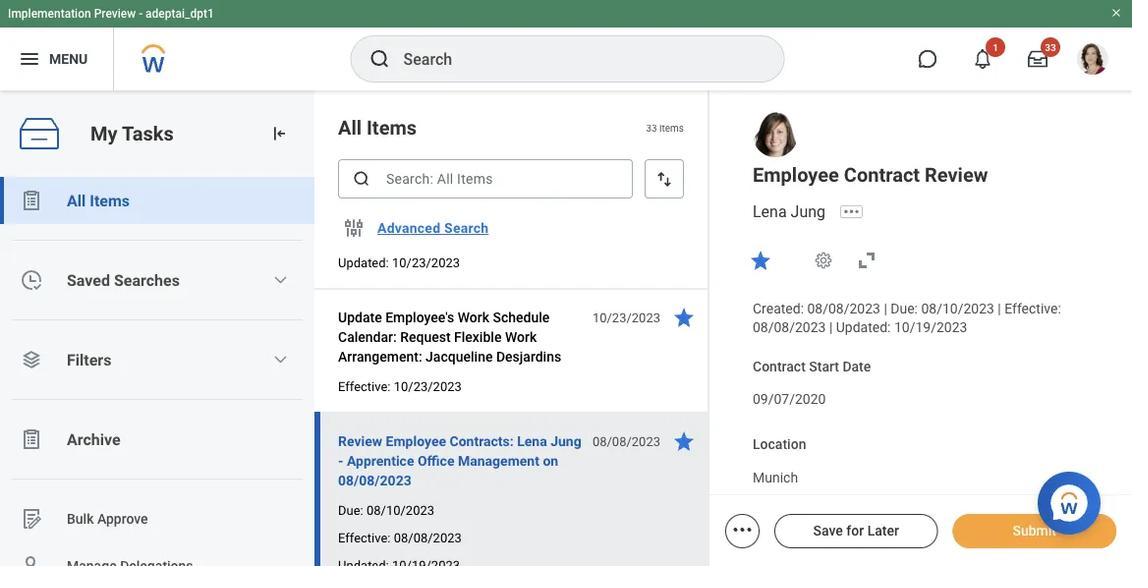 Task type: locate. For each thing, give the bounding box(es) containing it.
1 horizontal spatial all items
[[338, 116, 417, 139]]

0 vertical spatial lena
[[753, 202, 787, 221]]

0 vertical spatial employee
[[753, 163, 839, 186]]

1 vertical spatial contract
[[753, 358, 806, 374]]

0 horizontal spatial 33
[[646, 122, 657, 133]]

effective: inside created: 08/08/2023 | due: 08/10/2023 | effective: 08/08/2023 | updated: 10/19/2023
[[1005, 301, 1061, 317]]

0 vertical spatial 10/23/2023
[[392, 255, 460, 270]]

0 horizontal spatial 08/10/2023
[[367, 503, 435, 518]]

item list element
[[315, 25, 710, 566]]

approve
[[97, 511, 148, 527]]

save
[[813, 523, 843, 539]]

1 vertical spatial -
[[338, 453, 343, 469]]

0 horizontal spatial all items
[[67, 191, 130, 210]]

33 inside button
[[1045, 41, 1056, 53]]

effective: 10/23/2023
[[338, 379, 462, 394]]

jung up on
[[551, 433, 582, 449]]

clipboard image left the archive
[[20, 428, 43, 451]]

33 left profile logan mcneil image
[[1045, 41, 1056, 53]]

1 horizontal spatial all
[[338, 116, 362, 139]]

all items inside button
[[67, 191, 130, 210]]

justify image
[[18, 47, 41, 71]]

lena
[[753, 202, 787, 221], [517, 433, 547, 449]]

0 horizontal spatial updated:
[[338, 255, 389, 270]]

menu button
[[0, 28, 113, 90]]

08/10/2023 up 10/19/2023
[[921, 301, 995, 317]]

- left apprentice
[[338, 453, 343, 469]]

lena up on
[[517, 433, 547, 449]]

1 horizontal spatial |
[[884, 301, 887, 317]]

save for later
[[813, 523, 899, 539]]

search
[[444, 220, 489, 236]]

star image up created:
[[749, 248, 773, 272]]

1 vertical spatial all items
[[67, 191, 130, 210]]

created: 08/08/2023 | due: 08/10/2023 | effective: 08/08/2023 | updated: 10/19/2023
[[753, 301, 1065, 335]]

0 vertical spatial all
[[338, 116, 362, 139]]

save for later button
[[775, 514, 938, 548]]

1 vertical spatial 10/23/2023
[[593, 310, 661, 325]]

saved searches
[[67, 271, 180, 289]]

0 horizontal spatial contract
[[753, 358, 806, 374]]

0 vertical spatial due:
[[891, 301, 918, 317]]

1 vertical spatial items
[[90, 191, 130, 210]]

all
[[338, 116, 362, 139], [67, 191, 86, 210]]

bulk
[[67, 511, 94, 527]]

1 vertical spatial jung
[[551, 433, 582, 449]]

star image left location at right
[[672, 430, 696, 453]]

1 clipboard image from the top
[[20, 189, 43, 212]]

items
[[660, 122, 684, 133]]

lena jung element
[[753, 202, 837, 221]]

saved searches button
[[0, 257, 315, 304]]

1 chevron down image from the top
[[273, 272, 288, 288]]

1 vertical spatial 08/10/2023
[[367, 503, 435, 518]]

0 vertical spatial effective:
[[1005, 301, 1061, 317]]

items inside button
[[90, 191, 130, 210]]

33 inside item list element
[[646, 122, 657, 133]]

user plus image
[[20, 554, 43, 566]]

1 vertical spatial 33
[[646, 122, 657, 133]]

0 horizontal spatial review
[[338, 433, 382, 449]]

clipboard image for all items
[[20, 189, 43, 212]]

my tasks
[[90, 122, 174, 145]]

inbox large image
[[1028, 49, 1048, 69]]

management
[[458, 453, 540, 469]]

1 vertical spatial due:
[[338, 503, 363, 518]]

1 vertical spatial clipboard image
[[20, 428, 43, 451]]

clipboard image up the clock check icon in the left of the page
[[20, 189, 43, 212]]

all items down "my"
[[67, 191, 130, 210]]

chevron down image inside saved searches dropdown button
[[273, 272, 288, 288]]

updated: down the configure icon
[[338, 255, 389, 270]]

saved
[[67, 271, 110, 289]]

created:
[[753, 301, 804, 317]]

08/08/2023
[[807, 301, 881, 317], [753, 319, 826, 335], [593, 434, 661, 449], [338, 472, 412, 489], [394, 530, 462, 545]]

0 vertical spatial star image
[[749, 248, 773, 272]]

my
[[90, 122, 118, 145]]

archive button
[[0, 416, 315, 463]]

update
[[338, 309, 382, 325]]

1 horizontal spatial items
[[367, 116, 417, 139]]

employee up office
[[386, 433, 446, 449]]

jung
[[791, 202, 826, 221], [551, 433, 582, 449]]

0 horizontal spatial work
[[458, 309, 489, 325]]

all items
[[338, 116, 417, 139], [67, 191, 130, 210]]

contract
[[844, 163, 920, 186], [753, 358, 806, 374]]

1 horizontal spatial employee
[[753, 163, 839, 186]]

1 vertical spatial effective:
[[338, 379, 391, 394]]

1 horizontal spatial 33
[[1045, 41, 1056, 53]]

lena down employee's photo (lena jung)
[[753, 202, 787, 221]]

lena jung
[[753, 202, 826, 221]]

0 vertical spatial clipboard image
[[20, 189, 43, 212]]

apprentice
[[347, 453, 414, 469]]

1 vertical spatial all
[[67, 191, 86, 210]]

items down "my"
[[90, 191, 130, 210]]

chevron down image
[[273, 272, 288, 288], [273, 352, 288, 368]]

search image
[[368, 47, 392, 71]]

updated: inside created: 08/08/2023 | due: 08/10/2023 | effective: 08/08/2023 | updated: 10/19/2023
[[836, 319, 891, 335]]

0 vertical spatial review
[[925, 163, 988, 186]]

effective:
[[1005, 301, 1061, 317], [338, 379, 391, 394], [338, 530, 391, 545]]

0 horizontal spatial employee
[[386, 433, 446, 449]]

08/10/2023 up effective: 08/08/2023 at the bottom of the page
[[367, 503, 435, 518]]

office
[[418, 453, 455, 469]]

employee up lena jung element
[[753, 163, 839, 186]]

due: up effective: 08/08/2023 at the bottom of the page
[[338, 503, 363, 518]]

clipboard image
[[20, 189, 43, 212], [20, 428, 43, 451]]

clock check image
[[20, 268, 43, 292]]

0 vertical spatial items
[[367, 116, 417, 139]]

1 vertical spatial work
[[505, 329, 537, 345]]

1 button
[[961, 37, 1006, 81]]

due: up 10/19/2023
[[891, 301, 918, 317]]

for
[[847, 523, 864, 539]]

0 vertical spatial -
[[139, 7, 143, 21]]

1 horizontal spatial work
[[505, 329, 537, 345]]

jung up gear icon
[[791, 202, 826, 221]]

2 clipboard image from the top
[[20, 428, 43, 451]]

0 vertical spatial contract
[[844, 163, 920, 186]]

work
[[458, 309, 489, 325], [505, 329, 537, 345]]

33 button
[[1016, 37, 1061, 81]]

related actions image
[[731, 518, 754, 542]]

all items button
[[0, 177, 315, 224]]

2 vertical spatial 10/23/2023
[[394, 379, 462, 394]]

contract start date element
[[753, 379, 826, 409]]

1 horizontal spatial updated:
[[836, 319, 891, 335]]

calendar:
[[338, 329, 397, 345]]

work up flexible
[[458, 309, 489, 325]]

munich
[[753, 469, 798, 486]]

10/23/2023 left star icon
[[593, 310, 661, 325]]

tasks
[[122, 122, 174, 145]]

2 vertical spatial effective:
[[338, 530, 391, 545]]

0 vertical spatial updated:
[[338, 255, 389, 270]]

notifications large image
[[973, 49, 993, 69]]

10/23/2023 down advanced search at top left
[[392, 255, 460, 270]]

advanced search button
[[370, 208, 497, 248]]

items
[[367, 116, 417, 139], [90, 191, 130, 210]]

2 chevron down image from the top
[[273, 352, 288, 368]]

1 horizontal spatial review
[[925, 163, 988, 186]]

due:
[[891, 301, 918, 317], [338, 503, 363, 518]]

chevron down image inside filters dropdown button
[[273, 352, 288, 368]]

0 horizontal spatial lena
[[517, 433, 547, 449]]

- right preview
[[139, 7, 143, 21]]

preview
[[94, 7, 136, 21]]

all inside button
[[67, 191, 86, 210]]

rename image
[[20, 507, 43, 531]]

contract up "fullscreen" icon
[[844, 163, 920, 186]]

0 horizontal spatial items
[[90, 191, 130, 210]]

0 vertical spatial chevron down image
[[273, 272, 288, 288]]

all up the saved
[[67, 191, 86, 210]]

|
[[884, 301, 887, 317], [998, 301, 1001, 317], [829, 319, 833, 335]]

implementation
[[8, 7, 91, 21]]

33 left items
[[646, 122, 657, 133]]

10/23/2023 down jacqueline
[[394, 379, 462, 394]]

clipboard image inside all items button
[[20, 189, 43, 212]]

clipboard image for archive
[[20, 428, 43, 451]]

employee
[[753, 163, 839, 186], [386, 433, 446, 449]]

0 horizontal spatial star image
[[672, 430, 696, 453]]

effective: for effective: 08/08/2023
[[338, 530, 391, 545]]

0 horizontal spatial all
[[67, 191, 86, 210]]

1 horizontal spatial lena
[[753, 202, 787, 221]]

-
[[139, 7, 143, 21], [338, 453, 343, 469]]

clipboard image inside archive button
[[20, 428, 43, 451]]

archive
[[67, 430, 121, 449]]

munich element
[[753, 465, 798, 486]]

update employee's work schedule calendar: request flexible work arrangement: jacqueline desjardins button
[[338, 306, 582, 369]]

0 horizontal spatial -
[[139, 7, 143, 21]]

1 horizontal spatial 08/10/2023
[[921, 301, 995, 317]]

contract up contract start date element
[[753, 358, 806, 374]]

1 vertical spatial employee
[[386, 433, 446, 449]]

33 for 33 items
[[646, 122, 657, 133]]

review
[[925, 163, 988, 186], [338, 433, 382, 449]]

1 vertical spatial chevron down image
[[273, 352, 288, 368]]

advanced search
[[377, 220, 489, 236]]

my tasks element
[[0, 90, 315, 566]]

star image
[[749, 248, 773, 272], [672, 430, 696, 453]]

33
[[1045, 41, 1056, 53], [646, 122, 657, 133]]

0 vertical spatial 33
[[1045, 41, 1056, 53]]

items inside item list element
[[367, 116, 417, 139]]

updated: 10/23/2023
[[338, 255, 460, 270]]

work down schedule
[[505, 329, 537, 345]]

all items up search image
[[338, 116, 417, 139]]

list
[[0, 177, 315, 566]]

10/23/2023 for effective: 10/23/2023
[[394, 379, 462, 394]]

employee inside review employee contracts: lena jung - apprentice office management on 08/08/2023
[[386, 433, 446, 449]]

updated: up date
[[836, 319, 891, 335]]

10/23/2023
[[392, 255, 460, 270], [593, 310, 661, 325], [394, 379, 462, 394]]

1 vertical spatial lena
[[517, 433, 547, 449]]

1 horizontal spatial -
[[338, 453, 343, 469]]

filters
[[67, 350, 111, 369]]

items up search image
[[367, 116, 417, 139]]

0 horizontal spatial jung
[[551, 433, 582, 449]]

1 vertical spatial review
[[338, 433, 382, 449]]

08/10/2023
[[921, 301, 995, 317], [367, 503, 435, 518]]

employee's photo (lena jung) image
[[753, 112, 798, 157]]

1 horizontal spatial due:
[[891, 301, 918, 317]]

0 horizontal spatial |
[[829, 319, 833, 335]]

all up search image
[[338, 116, 362, 139]]

filters button
[[0, 336, 315, 383]]

0 vertical spatial all items
[[338, 116, 417, 139]]

on
[[543, 453, 558, 469]]

search image
[[352, 169, 372, 189]]

0 horizontal spatial due:
[[338, 503, 363, 518]]

updated:
[[338, 255, 389, 270], [836, 319, 891, 335]]

0 vertical spatial jung
[[791, 202, 826, 221]]

0 vertical spatial 08/10/2023
[[921, 301, 995, 317]]

1 vertical spatial updated:
[[836, 319, 891, 335]]



Task type: vqa. For each thing, say whether or not it's contained in the screenshot.
4 associated with Coaching
no



Task type: describe. For each thing, give the bounding box(es) containing it.
all inside item list element
[[338, 116, 362, 139]]

chevron down image for filters
[[273, 352, 288, 368]]

- inside review employee contracts: lena jung - apprentice office management on 08/08/2023
[[338, 453, 343, 469]]

10/19/2023
[[894, 319, 968, 335]]

sort image
[[655, 169, 674, 189]]

due: inside created: 08/08/2023 | due: 08/10/2023 | effective: 08/08/2023 | updated: 10/19/2023
[[891, 301, 918, 317]]

1 vertical spatial star image
[[672, 430, 696, 453]]

10/23/2023 for updated: 10/23/2023
[[392, 255, 460, 270]]

employee contract review
[[753, 163, 988, 186]]

configure image
[[342, 216, 366, 240]]

contract start date
[[753, 358, 871, 374]]

date
[[843, 358, 871, 374]]

33 items
[[646, 122, 684, 133]]

start
[[809, 358, 839, 374]]

1 horizontal spatial jung
[[791, 202, 826, 221]]

list containing all items
[[0, 177, 315, 566]]

close environment banner image
[[1111, 7, 1122, 19]]

jacqueline
[[426, 348, 493, 365]]

flexible
[[454, 329, 502, 345]]

advanced
[[377, 220, 441, 236]]

submit button
[[953, 514, 1117, 548]]

request
[[400, 329, 451, 345]]

later
[[868, 523, 899, 539]]

profile logan mcneil image
[[1077, 43, 1109, 79]]

transformation import image
[[269, 124, 289, 144]]

08/10/2023 inside item list element
[[367, 503, 435, 518]]

fullscreen image
[[855, 248, 879, 272]]

0 vertical spatial work
[[458, 309, 489, 325]]

schedule
[[493, 309, 550, 325]]

star image
[[672, 306, 696, 329]]

effective: 08/08/2023
[[338, 530, 462, 545]]

2 horizontal spatial |
[[998, 301, 1001, 317]]

1 horizontal spatial star image
[[749, 248, 773, 272]]

08/10/2023 inside created: 08/08/2023 | due: 08/10/2023 | effective: 08/08/2023 | updated: 10/19/2023
[[921, 301, 995, 317]]

adeptai_dpt1
[[146, 7, 214, 21]]

update employee's work schedule calendar: request flexible work arrangement: jacqueline desjardins
[[338, 309, 561, 365]]

09/07/2020
[[753, 391, 826, 407]]

1
[[993, 41, 999, 53]]

Search Workday  search field
[[403, 37, 744, 81]]

menu
[[49, 51, 88, 67]]

1 horizontal spatial contract
[[844, 163, 920, 186]]

submit
[[1013, 523, 1057, 539]]

arrangement:
[[338, 348, 422, 365]]

review employee contracts: lena jung - apprentice office management on 08/08/2023
[[338, 433, 582, 489]]

- inside menu banner
[[139, 7, 143, 21]]

bulk approve
[[67, 511, 148, 527]]

menu banner
[[0, 0, 1132, 90]]

Search: All Items text field
[[338, 159, 633, 199]]

location
[[753, 436, 806, 452]]

gear image
[[814, 250, 834, 270]]

searches
[[114, 271, 180, 289]]

employee's
[[385, 309, 454, 325]]

perspective image
[[20, 348, 43, 372]]

all items inside item list element
[[338, 116, 417, 139]]

review inside review employee contracts: lena jung - apprentice office management on 08/08/2023
[[338, 433, 382, 449]]

chevron down image for saved searches
[[273, 272, 288, 288]]

contracts:
[[450, 433, 514, 449]]

lena inside review employee contracts: lena jung - apprentice office management on 08/08/2023
[[517, 433, 547, 449]]

review employee contracts: lena jung - apprentice office management on 08/08/2023 button
[[338, 430, 582, 492]]

due: 08/10/2023
[[338, 503, 435, 518]]

desjardins
[[496, 348, 561, 365]]

08/08/2023 inside review employee contracts: lena jung - apprentice office management on 08/08/2023
[[338, 472, 412, 489]]

updated: inside item list element
[[338, 255, 389, 270]]

jung inside review employee contracts: lena jung - apprentice office management on 08/08/2023
[[551, 433, 582, 449]]

33 for 33
[[1045, 41, 1056, 53]]

bulk approve link
[[0, 495, 315, 543]]

implementation preview -   adeptai_dpt1
[[8, 7, 214, 21]]

due: inside item list element
[[338, 503, 363, 518]]

effective: for effective: 10/23/2023
[[338, 379, 391, 394]]



